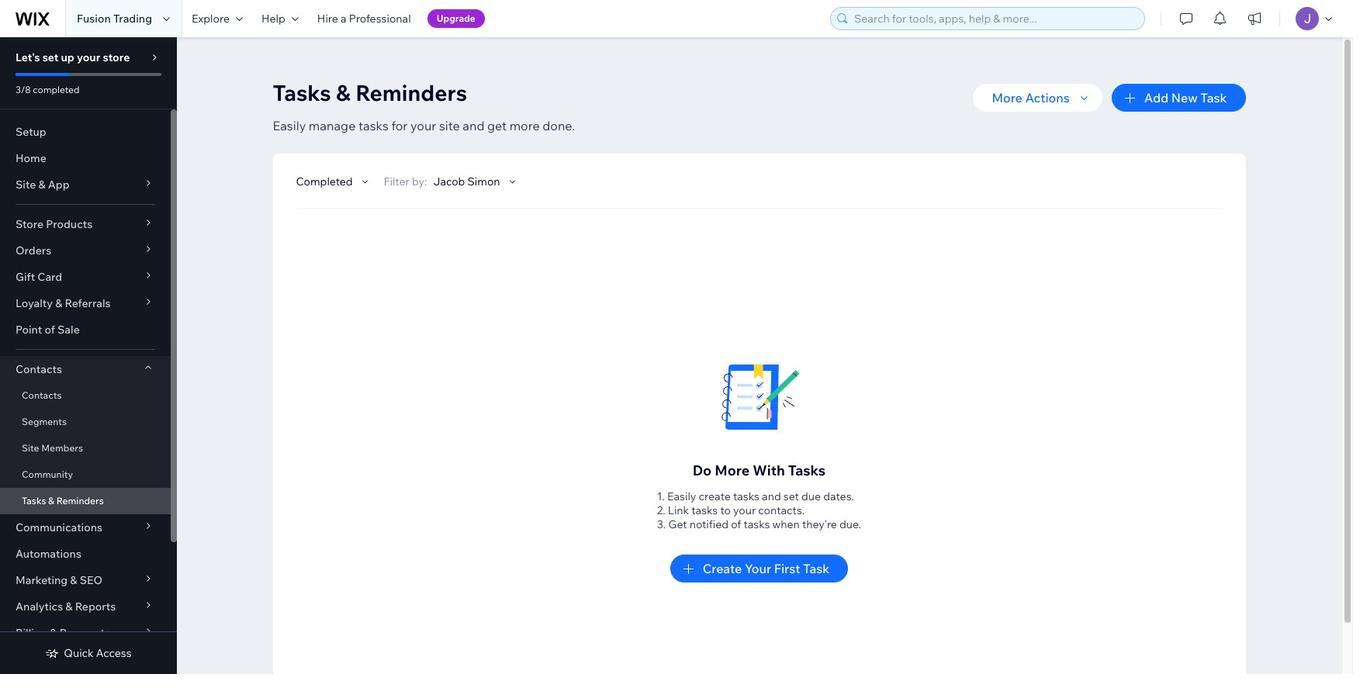 Task type: vqa. For each thing, say whether or not it's contained in the screenshot.
Segments link
yes



Task type: describe. For each thing, give the bounding box(es) containing it.
card
[[37, 270, 62, 284]]

segments link
[[0, 409, 171, 436]]

add new task button
[[1112, 84, 1246, 112]]

contacts.
[[759, 504, 805, 518]]

reports
[[75, 600, 116, 614]]

tasks left for
[[359, 118, 389, 134]]

access
[[96, 647, 132, 661]]

analytics & reports
[[16, 600, 116, 614]]

jacob simon
[[434, 175, 500, 189]]

billing & payments button
[[0, 620, 171, 647]]

to
[[721, 504, 731, 518]]

marketing
[[16, 574, 68, 588]]

do more with tasks
[[693, 462, 826, 480]]

quick access
[[64, 647, 132, 661]]

upgrade
[[437, 12, 476, 24]]

& for site & app "popup button"
[[38, 178, 45, 192]]

loyalty & referrals
[[16, 297, 111, 311]]

automations link
[[0, 541, 171, 567]]

& for the "loyalty & referrals" dropdown button
[[55, 297, 62, 311]]

tasks left 'to'
[[692, 504, 718, 518]]

your inside sidebar element
[[77, 50, 100, 64]]

they're
[[803, 518, 838, 532]]

3/8
[[16, 84, 31, 95]]

create
[[699, 490, 731, 504]]

add new task
[[1145, 90, 1228, 106]]

of inside sidebar element
[[45, 323, 55, 337]]

let's
[[16, 50, 40, 64]]

Search for tools, apps, help & more... field
[[850, 8, 1140, 30]]

fusion trading
[[77, 12, 152, 26]]

3.
[[657, 518, 666, 532]]

dates.
[[824, 490, 855, 504]]

completed button
[[296, 175, 372, 189]]

0 horizontal spatial task
[[804, 561, 830, 577]]

reminders inside 'link'
[[56, 495, 104, 507]]

communications
[[16, 521, 103, 535]]

completed
[[296, 175, 353, 189]]

sidebar element
[[0, 37, 177, 675]]

new
[[1172, 90, 1198, 106]]

community
[[22, 469, 73, 481]]

more actions button
[[974, 84, 1103, 112]]

marketing & seo button
[[0, 567, 171, 594]]

completed
[[33, 84, 80, 95]]

gift
[[16, 270, 35, 284]]

first
[[775, 561, 801, 577]]

2 horizontal spatial tasks
[[789, 462, 826, 480]]

site for site & app
[[16, 178, 36, 192]]

get
[[669, 518, 687, 532]]

payments
[[59, 626, 110, 640]]

segments
[[22, 416, 67, 428]]

contacts button
[[0, 356, 171, 383]]

with
[[753, 462, 785, 480]]

get
[[488, 118, 507, 134]]

add
[[1145, 90, 1169, 106]]

billing
[[16, 626, 47, 640]]

orders
[[16, 244, 51, 258]]

store products
[[16, 217, 93, 231]]

upgrade button
[[427, 9, 485, 28]]

communications button
[[0, 515, 171, 541]]

& for tasks & reminders 'link'
[[48, 495, 54, 507]]

trading
[[113, 12, 152, 26]]

hire
[[317, 12, 338, 26]]

0 horizontal spatial and
[[463, 118, 485, 134]]

your
[[745, 561, 772, 577]]

automations
[[16, 547, 81, 561]]

products
[[46, 217, 93, 231]]

fusion
[[77, 12, 111, 26]]

1 horizontal spatial tasks
[[273, 79, 331, 106]]

referrals
[[65, 297, 111, 311]]

easily inside 1. easily create tasks and set due dates. 2. link tasks to your contacts. 3. get notified of tasks when they're due.
[[668, 490, 697, 504]]

link
[[668, 504, 689, 518]]

explore
[[192, 12, 230, 26]]

quick access button
[[45, 647, 132, 661]]

tasks inside tasks & reminders 'link'
[[22, 495, 46, 507]]

let's set up your store
[[16, 50, 130, 64]]

professional
[[349, 12, 411, 26]]

set inside sidebar element
[[42, 50, 59, 64]]

filter
[[384, 175, 410, 189]]



Task type: locate. For each thing, give the bounding box(es) containing it.
0 horizontal spatial reminders
[[56, 495, 104, 507]]

create
[[703, 561, 742, 577]]

0 vertical spatial more
[[992, 90, 1023, 106]]

& inside "popup button"
[[38, 178, 45, 192]]

1 horizontal spatial easily
[[668, 490, 697, 504]]

members
[[41, 443, 83, 454]]

store
[[16, 217, 44, 231]]

simon
[[468, 175, 500, 189]]

and
[[463, 118, 485, 134], [762, 490, 782, 504]]

2 vertical spatial your
[[734, 504, 756, 518]]

0 horizontal spatial tasks
[[22, 495, 46, 507]]

up
[[61, 50, 74, 64]]

0 horizontal spatial tasks & reminders
[[22, 495, 104, 507]]

1 vertical spatial more
[[715, 462, 750, 480]]

site inside "popup button"
[[16, 178, 36, 192]]

reminders up for
[[356, 79, 467, 106]]

0 vertical spatial your
[[77, 50, 100, 64]]

1 vertical spatial tasks
[[789, 462, 826, 480]]

done.
[[543, 118, 575, 134]]

and inside 1. easily create tasks and set due dates. 2. link tasks to your contacts. 3. get notified of tasks when they're due.
[[762, 490, 782, 504]]

site for site members
[[22, 443, 39, 454]]

& for analytics & reports dropdown button
[[65, 600, 73, 614]]

0 vertical spatial set
[[42, 50, 59, 64]]

easily
[[273, 118, 306, 134], [668, 490, 697, 504]]

0 vertical spatial site
[[16, 178, 36, 192]]

0 vertical spatial task
[[1201, 90, 1228, 106]]

your inside 1. easily create tasks and set due dates. 2. link tasks to your contacts. 3. get notified of tasks when they're due.
[[734, 504, 756, 518]]

of inside 1. easily create tasks and set due dates. 2. link tasks to your contacts. 3. get notified of tasks when they're due.
[[731, 518, 742, 532]]

1 horizontal spatial and
[[762, 490, 782, 504]]

& left seo
[[70, 574, 77, 588]]

set left up
[[42, 50, 59, 64]]

1 horizontal spatial more
[[992, 90, 1023, 106]]

tasks & reminders up for
[[273, 79, 467, 106]]

0 horizontal spatial more
[[715, 462, 750, 480]]

actions
[[1026, 90, 1070, 106]]

1 vertical spatial of
[[731, 518, 742, 532]]

tasks
[[273, 79, 331, 106], [789, 462, 826, 480], [22, 495, 46, 507]]

0 vertical spatial of
[[45, 323, 55, 337]]

1 horizontal spatial set
[[784, 490, 799, 504]]

analytics & reports button
[[0, 594, 171, 620]]

your right 'to'
[[734, 504, 756, 518]]

store products button
[[0, 211, 171, 238]]

contacts up segments
[[22, 390, 62, 401]]

tasks & reminders link
[[0, 488, 171, 515]]

loyalty
[[16, 297, 53, 311]]

& up manage
[[336, 79, 351, 106]]

set
[[42, 50, 59, 64], [784, 490, 799, 504]]

1 vertical spatial tasks & reminders
[[22, 495, 104, 507]]

0 vertical spatial easily
[[273, 118, 306, 134]]

home link
[[0, 145, 171, 172]]

do
[[693, 462, 712, 480]]

tasks & reminders
[[273, 79, 467, 106], [22, 495, 104, 507]]

1. easily create tasks and set due dates. 2. link tasks to your contacts. 3. get notified of tasks when they're due.
[[657, 490, 862, 532]]

home
[[16, 151, 46, 165]]

setup link
[[0, 119, 171, 145]]

& right the billing
[[50, 626, 57, 640]]

your
[[77, 50, 100, 64], [411, 118, 437, 134], [734, 504, 756, 518]]

tasks down community
[[22, 495, 46, 507]]

1 horizontal spatial tasks & reminders
[[273, 79, 467, 106]]

& right loyalty
[[55, 297, 62, 311]]

by:
[[412, 175, 427, 189]]

contacts link
[[0, 383, 171, 409]]

due
[[802, 490, 821, 504]]

tasks
[[359, 118, 389, 134], [734, 490, 760, 504], [692, 504, 718, 518], [744, 518, 770, 532]]

1 vertical spatial contacts
[[22, 390, 62, 401]]

tasks right 'to'
[[734, 490, 760, 504]]

marketing & seo
[[16, 574, 103, 588]]

& down community
[[48, 495, 54, 507]]

seo
[[80, 574, 103, 588]]

1 vertical spatial reminders
[[56, 495, 104, 507]]

manage
[[309, 118, 356, 134]]

your right for
[[411, 118, 437, 134]]

community link
[[0, 462, 171, 488]]

0 horizontal spatial easily
[[273, 118, 306, 134]]

a
[[341, 12, 347, 26]]

analytics
[[16, 600, 63, 614]]

1 vertical spatial and
[[762, 490, 782, 504]]

task right first
[[804, 561, 830, 577]]

easily right 1. in the left bottom of the page
[[668, 490, 697, 504]]

and left get
[[463, 118, 485, 134]]

& inside 'link'
[[48, 495, 54, 507]]

1 vertical spatial your
[[411, 118, 437, 134]]

site
[[16, 178, 36, 192], [22, 443, 39, 454]]

tasks & reminders inside 'link'
[[22, 495, 104, 507]]

& left the reports
[[65, 600, 73, 614]]

1.
[[657, 490, 665, 504]]

create your first task
[[703, 561, 830, 577]]

sale
[[57, 323, 80, 337]]

contacts for the contacts link
[[22, 390, 62, 401]]

tasks up due
[[789, 462, 826, 480]]

store
[[103, 50, 130, 64]]

0 vertical spatial contacts
[[16, 363, 62, 377]]

when
[[773, 518, 800, 532]]

point of sale
[[16, 323, 80, 337]]

site members link
[[0, 436, 171, 462]]

tasks & reminders up 'communications'
[[22, 495, 104, 507]]

easily manage tasks for your site and get more done.
[[273, 118, 575, 134]]

& for the marketing & seo dropdown button
[[70, 574, 77, 588]]

help
[[262, 12, 286, 26]]

1 horizontal spatial of
[[731, 518, 742, 532]]

more
[[992, 90, 1023, 106], [715, 462, 750, 480]]

2 horizontal spatial your
[[734, 504, 756, 518]]

1 vertical spatial site
[[22, 443, 39, 454]]

hire a professional link
[[308, 0, 420, 37]]

of left sale
[[45, 323, 55, 337]]

help button
[[252, 0, 308, 37]]

1 horizontal spatial task
[[1201, 90, 1228, 106]]

jacob simon button
[[434, 175, 519, 189]]

1 horizontal spatial reminders
[[356, 79, 467, 106]]

& left the 'app'
[[38, 178, 45, 192]]

0 horizontal spatial your
[[77, 50, 100, 64]]

task right new
[[1201, 90, 1228, 106]]

1 vertical spatial task
[[804, 561, 830, 577]]

tasks up manage
[[273, 79, 331, 106]]

3/8 completed
[[16, 84, 80, 95]]

more
[[510, 118, 540, 134]]

contacts for "contacts" popup button
[[16, 363, 62, 377]]

your right up
[[77, 50, 100, 64]]

of right 'to'
[[731, 518, 742, 532]]

site & app
[[16, 178, 70, 192]]

easily left manage
[[273, 118, 306, 134]]

app
[[48, 178, 70, 192]]

for
[[392, 118, 408, 134]]

point of sale link
[[0, 317, 171, 343]]

set left due
[[784, 490, 799, 504]]

2 vertical spatial tasks
[[22, 495, 46, 507]]

create your first task button
[[671, 555, 849, 583]]

reminders
[[356, 79, 467, 106], [56, 495, 104, 507]]

0 horizontal spatial set
[[42, 50, 59, 64]]

jacob
[[434, 175, 465, 189]]

reminders down community link
[[56, 495, 104, 507]]

& for billing & payments dropdown button
[[50, 626, 57, 640]]

more right do
[[715, 462, 750, 480]]

more left actions
[[992, 90, 1023, 106]]

0 vertical spatial tasks
[[273, 79, 331, 106]]

gift card button
[[0, 264, 171, 290]]

0 vertical spatial tasks & reminders
[[273, 79, 467, 106]]

point
[[16, 323, 42, 337]]

contacts down point of sale
[[16, 363, 62, 377]]

set inside 1. easily create tasks and set due dates. 2. link tasks to your contacts. 3. get notified of tasks when they're due.
[[784, 490, 799, 504]]

1 horizontal spatial your
[[411, 118, 437, 134]]

tasks left when
[[744, 518, 770, 532]]

site
[[439, 118, 460, 134]]

notified
[[690, 518, 729, 532]]

1 vertical spatial easily
[[668, 490, 697, 504]]

contacts inside popup button
[[16, 363, 62, 377]]

site down home
[[16, 178, 36, 192]]

0 vertical spatial and
[[463, 118, 485, 134]]

0 vertical spatial reminders
[[356, 79, 467, 106]]

loyalty & referrals button
[[0, 290, 171, 317]]

more inside button
[[992, 90, 1023, 106]]

task
[[1201, 90, 1228, 106], [804, 561, 830, 577]]

of
[[45, 323, 55, 337], [731, 518, 742, 532]]

gift card
[[16, 270, 62, 284]]

site down segments
[[22, 443, 39, 454]]

site & app button
[[0, 172, 171, 198]]

more actions
[[992, 90, 1070, 106]]

setup
[[16, 125, 46, 139]]

1 vertical spatial set
[[784, 490, 799, 504]]

site members
[[22, 443, 83, 454]]

0 horizontal spatial of
[[45, 323, 55, 337]]

due.
[[840, 518, 862, 532]]

and down with
[[762, 490, 782, 504]]

billing & payments
[[16, 626, 110, 640]]



